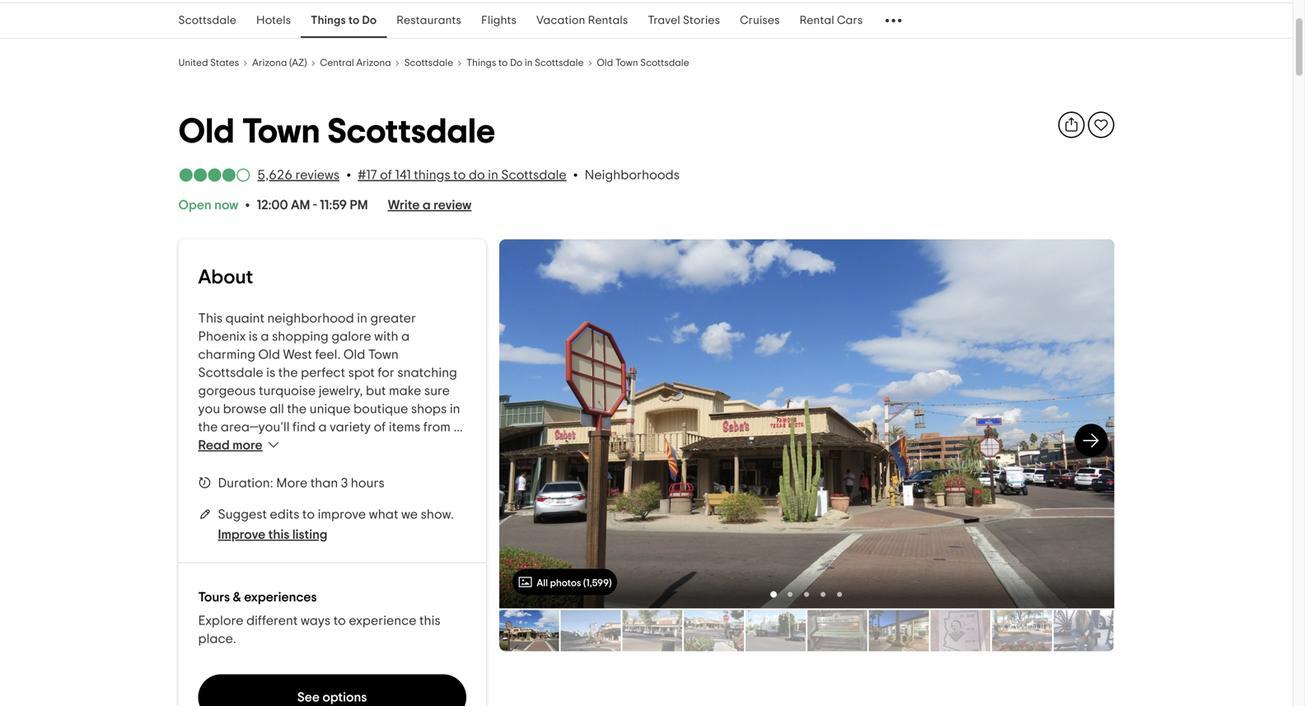Task type: vqa. For each thing, say whether or not it's contained in the screenshot.
right 13
no



Task type: describe. For each thing, give the bounding box(es) containing it.
a right get
[[405, 475, 414, 488]]

than
[[310, 477, 338, 490]]

share image
[[1063, 117, 1080, 133]]

#17 of 141 things to do in scottsdale
[[358, 169, 567, 182]]

sure
[[424, 384, 450, 398]]

your
[[253, 475, 280, 488]]

1 horizontal spatial scottsdale link
[[404, 55, 453, 69]]

united states link
[[178, 55, 239, 69]]

(
[[583, 578, 586, 588]]

open
[[178, 199, 212, 212]]

travel
[[648, 15, 680, 26]]

boutique
[[354, 403, 408, 416]]

a right with
[[401, 330, 410, 343]]

listing
[[292, 528, 328, 541]]

stadium
[[198, 566, 248, 579]]

can
[[282, 548, 306, 561]]

francisco
[[354, 566, 413, 579]]

scottsdale up the 'giants'
[[385, 548, 451, 561]]

2 arizona from the left
[[356, 58, 391, 68]]

things for things to do
[[311, 15, 346, 26]]

improve
[[218, 528, 266, 541]]

open now button
[[178, 197, 238, 213]]

0 horizontal spatial town
[[242, 115, 320, 150]]

0 vertical spatial of
[[380, 169, 392, 182]]

end
[[228, 439, 251, 452]]

141
[[395, 169, 411, 182]]

improve this listing link
[[218, 527, 328, 543]]

to down find
[[297, 439, 310, 452]]

to inside explore different ways to experience this place.
[[333, 614, 346, 627]]

duration:
[[218, 477, 273, 490]]

5,626 reviews button
[[257, 166, 340, 184]]

the down 'hours'
[[359, 493, 379, 506]]

things to do in scottsdale
[[466, 58, 584, 68]]

neighborhoods
[[585, 169, 680, 182]]

to down flights "link"
[[498, 58, 508, 68]]

market,
[[419, 457, 464, 470]]

duration: more than 3 hours
[[218, 477, 385, 490]]

shopping
[[272, 330, 329, 343]]

in right do on the top left of page
[[488, 169, 498, 182]]

vacation rentals
[[536, 15, 628, 26]]

review
[[434, 199, 472, 212]]

see options button
[[198, 674, 466, 706]]

2 horizontal spatial town
[[615, 58, 638, 68]]

more
[[232, 439, 263, 452]]

greater
[[370, 312, 416, 325]]

hours
[[351, 477, 385, 490]]

the down around
[[321, 511, 341, 524]]

the down you
[[198, 421, 218, 434]]

town inside this quaint neighborhood in greater phoenix is a shopping galore with a charming old west feel. old town scottsdale is the perfect spot for snatching gorgeous turquoise jewelry, but make sure you browse all the unique boutique shops in the area—you'll find a variety of items from high-end pieces to trinkets. visit the trendy art galleries and the weekly farmers' market, and pick your favorite diner to get a plentiful meal while walking around the well- preserved streets of the district. baseball fans can swing by the scottsdale stadium to watch the san francisco giants spring training. – tripadvisor
[[368, 348, 399, 361]]

)
[[609, 578, 612, 588]]

–
[[292, 584, 297, 597]]

snatching
[[397, 366, 457, 379]]

write
[[388, 199, 420, 212]]

visit
[[363, 439, 388, 452]]

pieces
[[254, 439, 295, 452]]

gorgeous
[[198, 384, 256, 398]]

to up training.
[[251, 566, 263, 579]]

5,626 reviews
[[257, 169, 340, 182]]

1 horizontal spatial is
[[266, 366, 275, 379]]

am
[[291, 199, 310, 212]]

arizona (az)
[[252, 58, 307, 68]]

this quaint neighborhood in greater phoenix is a shopping galore with a charming old west feel. old town scottsdale is the perfect spot for snatching gorgeous turquoise jewelry, but make sure you browse all the unique boutique shops in the area—you'll find a variety of items from high-end pieces to trinkets. visit the trendy art galleries and the weekly farmers' market, and pick your favorite diner to get a plentiful meal while walking around the well- preserved streets of the district. baseball fans can swing by the scottsdale stadium to watch the san francisco giants spring training. – tripadvisor
[[198, 312, 468, 597]]

old up 5,626 reviews "link"
[[178, 115, 235, 150]]

4.0 of 5 bubbles. 5,626 reviews element
[[178, 166, 340, 184]]

read
[[198, 439, 230, 452]]

1 vertical spatial of
[[374, 421, 386, 434]]

hotels
[[256, 15, 291, 26]]

quaint
[[225, 312, 264, 325]]

0 vertical spatial and
[[274, 457, 298, 470]]

a down quaint
[[261, 330, 269, 343]]

you
[[198, 403, 220, 416]]

find
[[293, 421, 316, 434]]

12:00 am - 11:59 pm
[[257, 199, 368, 212]]

scottsdale right do on the top left of page
[[501, 169, 567, 182]]

next photo image
[[1081, 431, 1101, 450]]

for
[[378, 366, 395, 379]]

the up turquoise
[[278, 366, 298, 379]]

to left get
[[367, 475, 379, 488]]

the up favorite on the left of the page
[[301, 457, 320, 470]]

(az)
[[289, 58, 307, 68]]

jewelry,
[[319, 384, 363, 398]]

turquoise
[[259, 384, 316, 398]]

central arizona
[[320, 58, 391, 68]]

galore
[[332, 330, 371, 343]]

experiences
[[244, 591, 317, 604]]

full view
[[788, 416, 849, 432]]

streets
[[262, 511, 303, 524]]

0 vertical spatial scottsdale link
[[169, 3, 246, 38]]

things to do link
[[301, 3, 387, 38]]

&
[[233, 591, 241, 604]]

cruises
[[740, 15, 780, 26]]

flights
[[481, 15, 517, 26]]

baseball
[[198, 548, 251, 561]]

weekly
[[323, 457, 363, 470]]

make
[[389, 384, 421, 398]]

pick
[[225, 475, 250, 488]]

view
[[817, 416, 849, 432]]

the down swing
[[306, 566, 325, 579]]

from
[[423, 421, 451, 434]]

12:00
[[257, 199, 288, 212]]

scottsdale down travel on the top
[[640, 58, 689, 68]]

in down 'sure'
[[450, 403, 460, 416]]

area—you'll
[[221, 421, 290, 434]]

by
[[345, 548, 360, 561]]

high-
[[198, 439, 228, 452]]

rental
[[800, 15, 834, 26]]



Task type: locate. For each thing, give the bounding box(es) containing it.
0 horizontal spatial things
[[311, 15, 346, 26]]

arizona (az) link
[[252, 55, 307, 69]]

now
[[214, 199, 238, 212]]

this inside suggest edits to improve what we show. improve this listing
[[268, 528, 290, 541]]

things
[[311, 15, 346, 26], [466, 58, 496, 68]]

and up more
[[274, 457, 298, 470]]

1 vertical spatial and
[[198, 475, 222, 488]]

5,626
[[257, 169, 293, 182]]

spot
[[348, 366, 375, 379]]

we
[[401, 508, 418, 521]]

old down rentals
[[597, 58, 613, 68]]

1 horizontal spatial this
[[419, 614, 441, 627]]

scottsdale up gorgeous on the left of page
[[198, 366, 263, 379]]

1 horizontal spatial old town scottsdale
[[597, 58, 689, 68]]

save to a trip image
[[1093, 117, 1110, 133]]

trendy
[[414, 439, 453, 452]]

0 horizontal spatial old town scottsdale
[[178, 115, 496, 150]]

1 vertical spatial is
[[266, 366, 275, 379]]

0 vertical spatial things
[[311, 15, 346, 26]]

art
[[198, 457, 216, 470]]

full
[[788, 416, 813, 432]]

0 horizontal spatial scottsdale link
[[169, 3, 246, 38]]

1 arizona from the left
[[252, 58, 287, 68]]

charming
[[198, 348, 255, 361]]

swing
[[308, 548, 342, 561]]

1 horizontal spatial and
[[274, 457, 298, 470]]

diner
[[333, 475, 364, 488]]

old town scottsdale up 'reviews'
[[178, 115, 496, 150]]

1 vertical spatial old town scottsdale
[[178, 115, 496, 150]]

phoenix
[[198, 330, 246, 343]]

write a review
[[388, 199, 472, 212]]

the down items
[[391, 439, 411, 452]]

plentiful
[[416, 475, 465, 488]]

to up listing
[[302, 508, 315, 521]]

0 vertical spatial this
[[268, 528, 290, 541]]

1 vertical spatial things
[[466, 58, 496, 68]]

preserved
[[198, 511, 260, 524]]

things for things to do in scottsdale
[[466, 58, 496, 68]]

this
[[268, 528, 290, 541], [419, 614, 441, 627]]

walking
[[264, 493, 309, 506]]

this down streets
[[268, 528, 290, 541]]

unique
[[310, 403, 351, 416]]

1 horizontal spatial things
[[466, 58, 496, 68]]

vacation
[[536, 15, 585, 26]]

town down rentals
[[615, 58, 638, 68]]

0 horizontal spatial this
[[268, 528, 290, 541]]

old left west
[[258, 348, 280, 361]]

pm
[[350, 199, 368, 212]]

arizona
[[252, 58, 287, 68], [356, 58, 391, 68]]

do up central arizona link at the left top of the page
[[362, 15, 377, 26]]

fans
[[254, 548, 279, 561]]

show.
[[421, 508, 454, 521]]

perfect
[[301, 366, 345, 379]]

galleries
[[219, 457, 271, 470]]

experience
[[349, 614, 417, 627]]

2 vertical spatial of
[[306, 511, 318, 524]]

do down flights "link"
[[510, 58, 523, 68]]

1 vertical spatial scottsdale link
[[404, 55, 453, 69]]

photos
[[550, 578, 581, 588]]

the
[[278, 366, 298, 379], [287, 403, 307, 416], [198, 421, 218, 434], [391, 439, 411, 452], [301, 457, 320, 470], [359, 493, 379, 506], [321, 511, 341, 524], [363, 548, 383, 561], [306, 566, 325, 579]]

giants
[[416, 566, 456, 579]]

scottsdale down restaurants link
[[404, 58, 453, 68]]

cruises link
[[730, 3, 790, 38]]

the up find
[[287, 403, 307, 416]]

things up central
[[311, 15, 346, 26]]

0 vertical spatial do
[[362, 15, 377, 26]]

scottsdale up 141
[[328, 115, 496, 150]]

0 horizontal spatial is
[[249, 330, 258, 343]]

of left 141
[[380, 169, 392, 182]]

-
[[313, 199, 317, 212]]

do for things to do in scottsdale
[[510, 58, 523, 68]]

spring
[[198, 584, 236, 597]]

open now
[[178, 199, 238, 212]]

town up for
[[368, 348, 399, 361]]

do inside things to do link
[[362, 15, 377, 26]]

2 vertical spatial town
[[368, 348, 399, 361]]

a right write
[[423, 199, 431, 212]]

scottsdale link up united states link
[[169, 3, 246, 38]]

the right by
[[363, 548, 383, 561]]

rental cars link
[[790, 3, 873, 38]]

of down boutique at the left of the page
[[374, 421, 386, 434]]

this inside explore different ways to experience this place.
[[419, 614, 441, 627]]

in up galore
[[357, 312, 367, 325]]

this
[[198, 312, 223, 325]]

do inside things to do in scottsdale link
[[510, 58, 523, 68]]

well-
[[382, 493, 408, 506]]

is up turquoise
[[266, 366, 275, 379]]

ways
[[301, 614, 331, 627]]

united states
[[178, 58, 239, 68]]

variety
[[330, 421, 371, 434]]

to right ways
[[333, 614, 346, 627]]

scottsdale down vacation
[[535, 58, 584, 68]]

neighborhood
[[267, 312, 354, 325]]

meal
[[198, 493, 228, 506]]

to inside suggest edits to improve what we show. improve this listing
[[302, 508, 315, 521]]

things to do
[[311, 15, 377, 26]]

1 vertical spatial town
[[242, 115, 320, 150]]

1,599
[[586, 578, 609, 588]]

different
[[246, 614, 298, 627]]

town
[[615, 58, 638, 68], [242, 115, 320, 150], [368, 348, 399, 361]]

0 vertical spatial old town scottsdale
[[597, 58, 689, 68]]

a right find
[[318, 421, 327, 434]]

1 horizontal spatial town
[[368, 348, 399, 361]]

1 horizontal spatial arizona
[[356, 58, 391, 68]]

things down flights "link"
[[466, 58, 496, 68]]

arizona right central
[[356, 58, 391, 68]]

to up central arizona link at the left top of the page
[[349, 15, 360, 26]]

shops
[[411, 403, 447, 416]]

all
[[537, 578, 548, 588]]

of up listing
[[306, 511, 318, 524]]

and up meal
[[198, 475, 222, 488]]

do for things to do
[[362, 15, 377, 26]]

#17
[[358, 169, 377, 182]]

old town scottsdale down travel on the top
[[597, 58, 689, 68]]

11:59
[[320, 199, 347, 212]]

travel stories link
[[638, 3, 730, 38]]

carousel of images figure
[[499, 239, 1114, 609]]

favorite
[[283, 475, 330, 488]]

in down flights "link"
[[525, 58, 533, 68]]

is down quaint
[[249, 330, 258, 343]]

what
[[369, 508, 398, 521]]

feel.
[[315, 348, 341, 361]]

about
[[198, 268, 253, 288]]

get
[[382, 475, 402, 488]]

to left do on the top left of page
[[453, 169, 466, 182]]

restaurants link
[[387, 3, 471, 38]]

old down galore
[[344, 348, 365, 361]]

training.
[[239, 584, 289, 597]]

scottsdale
[[178, 15, 236, 26], [404, 58, 453, 68], [535, 58, 584, 68], [640, 58, 689, 68], [328, 115, 496, 150], [501, 169, 567, 182], [198, 366, 263, 379], [385, 548, 451, 561]]

0 horizontal spatial and
[[198, 475, 222, 488]]

central
[[320, 58, 354, 68]]

things to do in scottsdale link
[[466, 55, 584, 69]]

1 vertical spatial this
[[419, 614, 441, 627]]

stories
[[683, 15, 720, 26]]

tours
[[198, 591, 230, 604]]

explore
[[198, 614, 243, 627]]

cars
[[837, 15, 863, 26]]

arizona left (az)
[[252, 58, 287, 68]]

0 horizontal spatial arizona
[[252, 58, 287, 68]]

1 vertical spatial do
[[510, 58, 523, 68]]

this right experience at the left of page
[[419, 614, 441, 627]]

0 vertical spatial is
[[249, 330, 258, 343]]

see options
[[297, 691, 367, 704]]

a
[[423, 199, 431, 212], [261, 330, 269, 343], [401, 330, 410, 343], [318, 421, 327, 434], [405, 475, 414, 488]]

trinkets.
[[313, 439, 360, 452]]

0 horizontal spatial do
[[362, 15, 377, 26]]

while
[[231, 493, 261, 506]]

scottsdale link down restaurants link
[[404, 55, 453, 69]]

but
[[366, 384, 386, 398]]

states
[[210, 58, 239, 68]]

district.
[[344, 511, 389, 524]]

to
[[349, 15, 360, 26], [498, 58, 508, 68], [453, 169, 466, 182], [297, 439, 310, 452], [367, 475, 379, 488], [302, 508, 315, 521], [251, 566, 263, 579], [333, 614, 346, 627]]

place.
[[198, 632, 236, 646]]

scottsdale up united states link
[[178, 15, 236, 26]]

suggest edits to improve what we show. improve this listing
[[218, 508, 454, 541]]

travel stories
[[648, 15, 720, 26]]

0 vertical spatial town
[[615, 58, 638, 68]]

1 horizontal spatial do
[[510, 58, 523, 68]]

town up 5,626
[[242, 115, 320, 150]]



